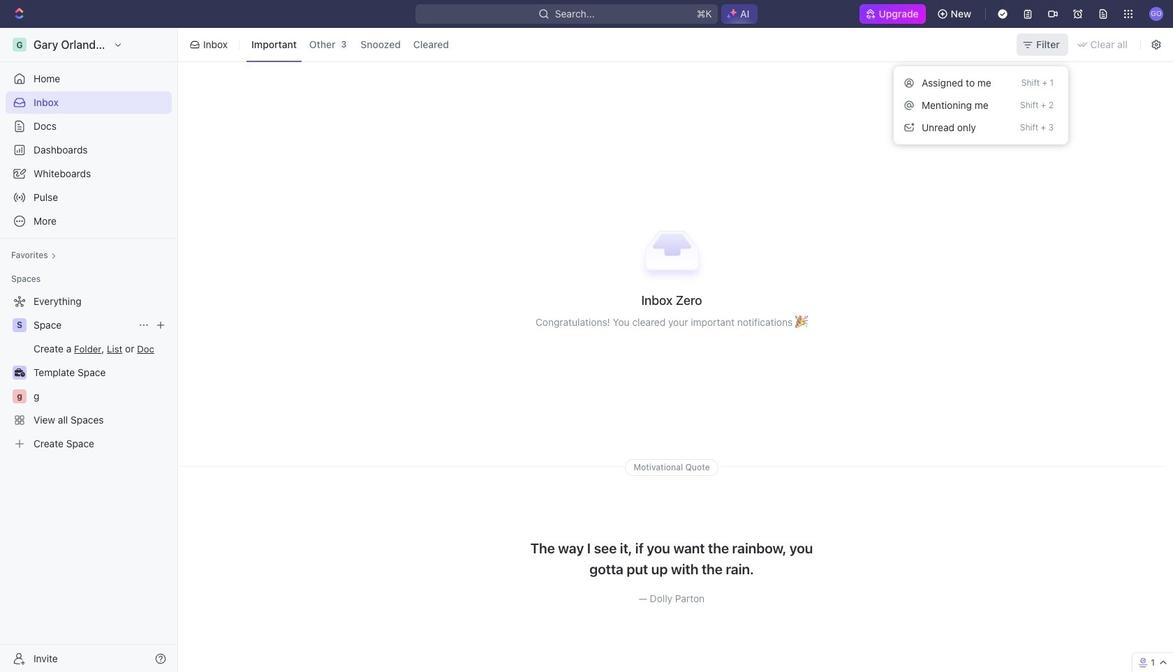 Task type: vqa. For each thing, say whether or not it's contained in the screenshot.
the middle of
no



Task type: locate. For each thing, give the bounding box(es) containing it.
sidebar navigation
[[0, 28, 178, 673]]

tab list
[[244, 25, 457, 64]]

space, , element
[[13, 319, 27, 333]]



